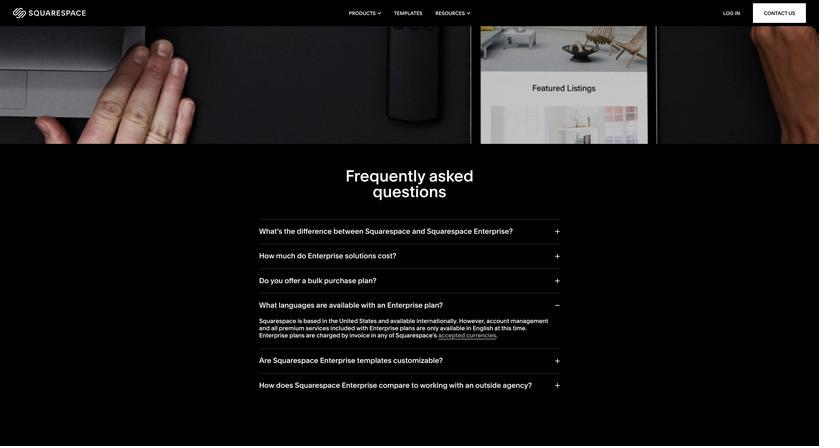 Task type: describe. For each thing, give the bounding box(es) containing it.
states
[[359, 318, 377, 325]]

background image of various tech objects on desk with real estate website opened on ipad image
[[0, 0, 820, 144]]

what's
[[259, 227, 282, 236]]

agency?
[[503, 381, 532, 390]]

0 horizontal spatial are
[[306, 332, 315, 339]]

you
[[271, 276, 283, 285]]

premium
[[279, 325, 305, 332]]

invoice
[[350, 332, 370, 339]]

frequently asked questions
[[346, 166, 474, 201]]

squarespace logo image
[[13, 8, 86, 18]]

a
[[302, 276, 306, 285]]

how much do enterprise solutions cost?
[[259, 252, 397, 261]]

what languages are available with an enterprise plan?
[[259, 301, 443, 310]]

0 horizontal spatial in
[[322, 318, 328, 325]]

languages
[[279, 301, 315, 310]]

1 horizontal spatial in
[[371, 332, 376, 339]]

time.
[[513, 325, 527, 332]]

products
[[349, 10, 376, 16]]

management
[[511, 318, 548, 325]]

1 horizontal spatial available
[[391, 318, 415, 325]]

accepted currencies .
[[439, 332, 498, 339]]

in
[[735, 10, 741, 16]]

included
[[331, 325, 355, 332]]

1 vertical spatial an
[[466, 381, 474, 390]]

log             in
[[724, 10, 741, 16]]

0 horizontal spatial plans
[[290, 332, 305, 339]]

what
[[259, 301, 277, 310]]

do
[[259, 276, 269, 285]]

much
[[276, 252, 296, 261]]

all
[[271, 325, 278, 332]]

do
[[297, 252, 306, 261]]

products button
[[349, 0, 381, 26]]

by
[[342, 332, 348, 339]]

any
[[378, 332, 388, 339]]

1 horizontal spatial plan?
[[425, 301, 443, 310]]

how for how does squarespace enterprise compare to working with an outside agency?
[[259, 381, 275, 390]]

services
[[306, 325, 329, 332]]

bulk
[[308, 276, 323, 285]]

account
[[487, 318, 510, 325]]

working
[[420, 381, 448, 390]]

2 horizontal spatial in
[[467, 325, 472, 332]]

0 vertical spatial the
[[284, 227, 295, 236]]

however,
[[459, 318, 485, 325]]

internationally.
[[417, 318, 458, 325]]

offer
[[285, 276, 301, 285]]

how for how much do enterprise solutions cost?
[[259, 252, 275, 261]]

between
[[334, 227, 364, 236]]

squarespace's
[[396, 332, 437, 339]]

1 horizontal spatial and
[[378, 318, 389, 325]]

frequently
[[346, 166, 426, 185]]

only
[[427, 325, 439, 332]]

difference
[[297, 227, 332, 236]]

0 horizontal spatial an
[[377, 301, 386, 310]]

0 vertical spatial with
[[361, 301, 376, 310]]

outside
[[476, 381, 501, 390]]



Task type: locate. For each thing, give the bounding box(es) containing it.
squarespace
[[365, 227, 411, 236], [427, 227, 472, 236], [259, 318, 296, 325], [273, 356, 319, 365], [295, 381, 340, 390]]

are squarespace enterprise templates customizable?
[[259, 356, 443, 365]]

how left the much
[[259, 252, 275, 261]]

enterprise
[[308, 252, 344, 261], [387, 301, 423, 310], [370, 325, 399, 332], [259, 332, 288, 339], [320, 356, 356, 365], [342, 381, 377, 390]]

plans right of
[[400, 325, 415, 332]]

with right by
[[357, 325, 368, 332]]

contact us link
[[754, 3, 807, 23]]

resources button
[[436, 0, 470, 26]]

2 how from the top
[[259, 381, 275, 390]]

1 vertical spatial how
[[259, 381, 275, 390]]

2 horizontal spatial available
[[440, 325, 465, 332]]

and
[[412, 227, 425, 236], [378, 318, 389, 325], [259, 325, 270, 332]]

0 horizontal spatial and
[[259, 325, 270, 332]]

with right working
[[449, 381, 464, 390]]

1 vertical spatial the
[[329, 318, 338, 325]]

enterprise?
[[474, 227, 513, 236]]

1 vertical spatial plan?
[[425, 301, 443, 310]]

available up of
[[391, 318, 415, 325]]

are down based
[[306, 332, 315, 339]]

at
[[495, 325, 500, 332]]

plan?
[[358, 276, 377, 285], [425, 301, 443, 310]]

do you offer a bulk purchase plan?
[[259, 276, 377, 285]]

asked
[[429, 166, 474, 185]]

templates
[[357, 356, 392, 365]]

.
[[497, 332, 498, 339]]

accepted currencies link
[[439, 332, 497, 340]]

does
[[276, 381, 293, 390]]

based
[[304, 318, 321, 325]]

available up united
[[329, 301, 360, 310]]

0 horizontal spatial plan?
[[358, 276, 377, 285]]

in left the english
[[467, 325, 472, 332]]

how left does
[[259, 381, 275, 390]]

squarespace is based in the united states and available internationally. however, account management and all premium services included with enterprise plans are only available in english at this time. enterprise plans are charged by invoice in any of squarespace's
[[259, 318, 548, 339]]

how
[[259, 252, 275, 261], [259, 381, 275, 390]]

1 horizontal spatial an
[[466, 381, 474, 390]]

this
[[502, 325, 512, 332]]

an left outside
[[466, 381, 474, 390]]

english
[[473, 325, 494, 332]]

what's the difference between squarespace and squarespace enterprise?
[[259, 227, 513, 236]]

purchase
[[324, 276, 357, 285]]

1 how from the top
[[259, 252, 275, 261]]

templates link
[[394, 0, 423, 26]]

the inside squarespace is based in the united states and available internationally. however, account management and all premium services included with enterprise plans are only available in english at this time. enterprise plans are charged by invoice in any of squarespace's
[[329, 318, 338, 325]]

an up any
[[377, 301, 386, 310]]

1 horizontal spatial plans
[[400, 325, 415, 332]]

charged
[[317, 332, 340, 339]]

are
[[316, 301, 328, 310], [417, 325, 426, 332], [306, 332, 315, 339]]

0 vertical spatial how
[[259, 252, 275, 261]]

cost?
[[378, 252, 397, 261]]

are up based
[[316, 301, 328, 310]]

solutions
[[345, 252, 376, 261]]

customizable?
[[394, 356, 443, 365]]

with inside squarespace is based in the united states and available internationally. however, account management and all premium services included with enterprise plans are only available in english at this time. enterprise plans are charged by invoice in any of squarespace's
[[357, 325, 368, 332]]

log             in link
[[724, 10, 741, 16]]

log
[[724, 10, 734, 16]]

of
[[389, 332, 395, 339]]

templates
[[394, 10, 423, 16]]

to
[[412, 381, 419, 390]]

1 horizontal spatial are
[[316, 301, 328, 310]]

2 horizontal spatial are
[[417, 325, 426, 332]]

questions
[[373, 182, 447, 201]]

with up states
[[361, 301, 376, 310]]

us
[[789, 10, 796, 16]]

squarespace inside squarespace is based in the united states and available internationally. however, account management and all premium services included with enterprise plans are only available in english at this time. enterprise plans are charged by invoice in any of squarespace's
[[259, 318, 296, 325]]

the
[[284, 227, 295, 236], [329, 318, 338, 325]]

compare
[[379, 381, 410, 390]]

in right based
[[322, 318, 328, 325]]

in left any
[[371, 332, 376, 339]]

accepted
[[439, 332, 465, 339]]

resources
[[436, 10, 465, 16]]

available
[[329, 301, 360, 310], [391, 318, 415, 325], [440, 325, 465, 332]]

2 vertical spatial with
[[449, 381, 464, 390]]

united
[[339, 318, 358, 325]]

2 horizontal spatial and
[[412, 227, 425, 236]]

currencies
[[467, 332, 497, 339]]

are left only
[[417, 325, 426, 332]]

in
[[322, 318, 328, 325], [467, 325, 472, 332], [371, 332, 376, 339]]

how does squarespace enterprise compare to working with an outside agency?
[[259, 381, 532, 390]]

is
[[298, 318, 302, 325]]

contact us
[[764, 10, 796, 16]]

an
[[377, 301, 386, 310], [466, 381, 474, 390]]

0 vertical spatial an
[[377, 301, 386, 310]]

plan? up internationally.
[[425, 301, 443, 310]]

the right what's
[[284, 227, 295, 236]]

0 horizontal spatial available
[[329, 301, 360, 310]]

1 horizontal spatial the
[[329, 318, 338, 325]]

0 horizontal spatial the
[[284, 227, 295, 236]]

plan? down 'solutions'
[[358, 276, 377, 285]]

plans down is
[[290, 332, 305, 339]]

1 vertical spatial with
[[357, 325, 368, 332]]

the up charged
[[329, 318, 338, 325]]

are
[[259, 356, 272, 365]]

contact
[[764, 10, 788, 16]]

0 vertical spatial plan?
[[358, 276, 377, 285]]

squarespace logo link
[[13, 8, 172, 18]]

available right only
[[440, 325, 465, 332]]

plans
[[400, 325, 415, 332], [290, 332, 305, 339]]

with
[[361, 301, 376, 310], [357, 325, 368, 332], [449, 381, 464, 390]]



Task type: vqa. For each thing, say whether or not it's contained in the screenshot.
Podcasts
no



